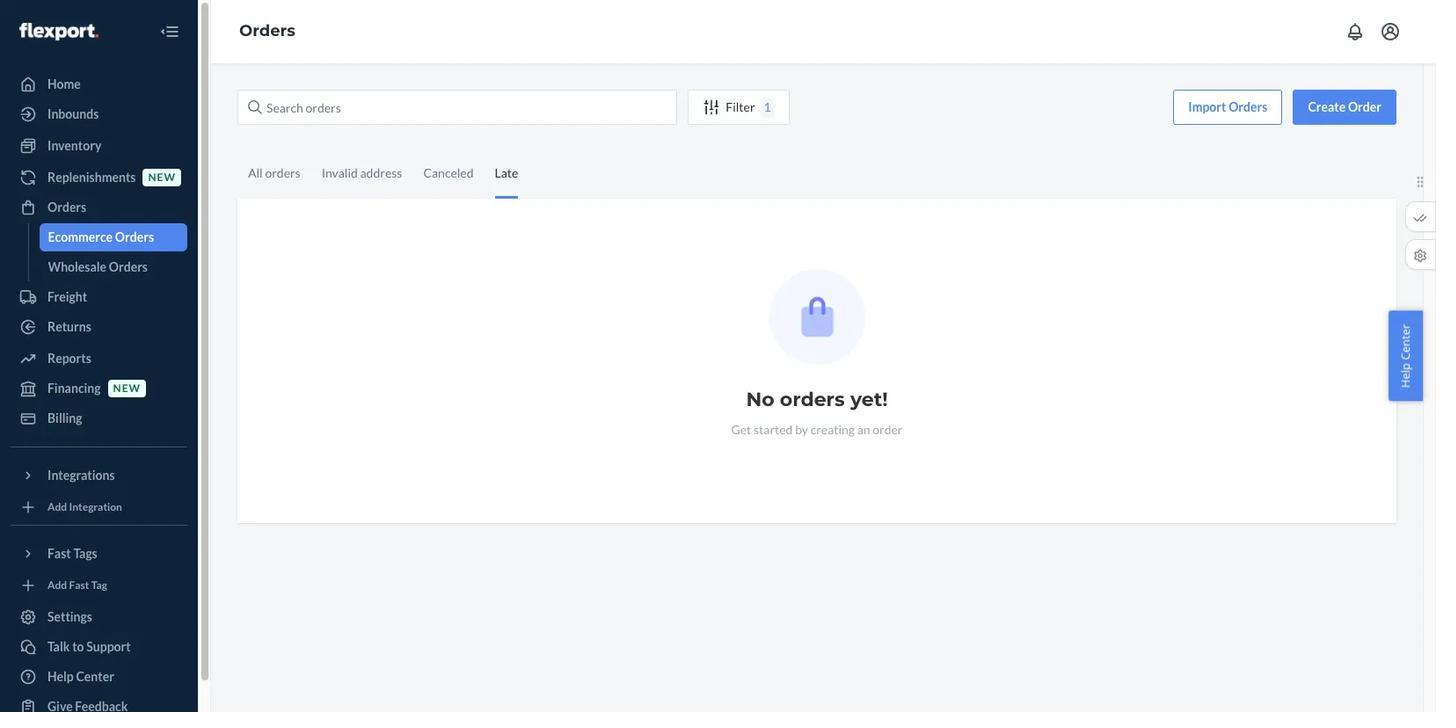 Task type: locate. For each thing, give the bounding box(es) containing it.
1 vertical spatial orders
[[780, 388, 845, 412]]

wholesale orders link
[[39, 253, 187, 282]]

center
[[1399, 324, 1414, 360], [76, 670, 114, 685]]

import orders button
[[1174, 90, 1283, 125]]

tag
[[91, 579, 107, 593]]

add fast tag
[[48, 579, 107, 593]]

1 vertical spatial center
[[76, 670, 114, 685]]

orders link up ecommerce orders
[[11, 194, 187, 222]]

import
[[1189, 99, 1227, 114]]

new right replenishments
[[148, 171, 176, 184]]

new down reports link
[[113, 382, 141, 395]]

0 horizontal spatial new
[[113, 382, 141, 395]]

fast
[[48, 546, 71, 561], [69, 579, 89, 593]]

orders up wholesale orders link
[[115, 230, 154, 245]]

home
[[48, 77, 81, 92]]

financing
[[48, 381, 101, 396]]

support
[[86, 640, 131, 655]]

fast tags
[[48, 546, 97, 561]]

invalid
[[322, 165, 358, 180]]

ecommerce
[[48, 230, 113, 245]]

new
[[148, 171, 176, 184], [113, 382, 141, 395]]

1 horizontal spatial new
[[148, 171, 176, 184]]

0 horizontal spatial center
[[76, 670, 114, 685]]

add up settings
[[48, 579, 67, 593]]

order
[[873, 422, 903, 437]]

1 vertical spatial help center
[[48, 670, 114, 685]]

add left integration
[[48, 501, 67, 514]]

open notifications image
[[1345, 21, 1367, 42]]

orders
[[265, 165, 301, 180], [780, 388, 845, 412]]

help center inside button
[[1399, 324, 1414, 388]]

fast left tag
[[69, 579, 89, 593]]

1 vertical spatial help
[[48, 670, 74, 685]]

1 vertical spatial add
[[48, 579, 67, 593]]

late
[[495, 165, 519, 180]]

0 horizontal spatial orders
[[265, 165, 301, 180]]

1 horizontal spatial orders link
[[239, 21, 296, 41]]

filter
[[726, 99, 756, 114]]

0 vertical spatial center
[[1399, 324, 1414, 360]]

orders up get started by creating an order in the right of the page
[[780, 388, 845, 412]]

fast left tags
[[48, 546, 71, 561]]

Search orders text field
[[238, 90, 678, 125]]

wholesale orders
[[48, 260, 148, 275]]

reports link
[[11, 345, 187, 373]]

yet!
[[851, 388, 888, 412]]

0 horizontal spatial help center
[[48, 670, 114, 685]]

1 vertical spatial new
[[113, 382, 141, 395]]

freight link
[[11, 283, 187, 312]]

orders
[[239, 21, 296, 41], [1229, 99, 1268, 114], [48, 200, 86, 215], [115, 230, 154, 245], [109, 260, 148, 275]]

fast inside dropdown button
[[48, 546, 71, 561]]

add integration link
[[11, 497, 187, 518]]

orders right all
[[265, 165, 301, 180]]

create order
[[1309, 99, 1382, 114]]

all orders
[[248, 165, 301, 180]]

add for add integration
[[48, 501, 67, 514]]

add integration
[[48, 501, 122, 514]]

help
[[1399, 363, 1414, 388], [48, 670, 74, 685]]

1 vertical spatial orders link
[[11, 194, 187, 222]]

2 add from the top
[[48, 579, 67, 593]]

0 vertical spatial help center
[[1399, 324, 1414, 388]]

0 vertical spatial orders
[[265, 165, 301, 180]]

1 horizontal spatial help center
[[1399, 324, 1414, 388]]

add inside "add integration" link
[[48, 501, 67, 514]]

orders up search icon
[[239, 21, 296, 41]]

orders link
[[239, 21, 296, 41], [11, 194, 187, 222]]

1 horizontal spatial orders
[[780, 388, 845, 412]]

address
[[360, 165, 403, 180]]

import orders
[[1189, 99, 1268, 114]]

1 horizontal spatial help
[[1399, 363, 1414, 388]]

wholesale
[[48, 260, 107, 275]]

1 horizontal spatial center
[[1399, 324, 1414, 360]]

inventory link
[[11, 132, 187, 160]]

orders link up search icon
[[239, 21, 296, 41]]

to
[[72, 640, 84, 655]]

get
[[732, 422, 752, 437]]

orders for import orders
[[1229, 99, 1268, 114]]

1 add from the top
[[48, 501, 67, 514]]

orders right import
[[1229, 99, 1268, 114]]

orders down ecommerce orders link on the left of page
[[109, 260, 148, 275]]

0 vertical spatial help
[[1399, 363, 1414, 388]]

0 vertical spatial add
[[48, 501, 67, 514]]

help center
[[1399, 324, 1414, 388], [48, 670, 114, 685]]

returns
[[48, 319, 91, 334]]

integrations button
[[11, 462, 187, 490]]

integration
[[69, 501, 122, 514]]

0 vertical spatial fast
[[48, 546, 71, 561]]

billing
[[48, 411, 82, 426]]

0 vertical spatial new
[[148, 171, 176, 184]]

orders for ecommerce orders
[[115, 230, 154, 245]]

inbounds
[[48, 106, 99, 121]]

add
[[48, 501, 67, 514], [48, 579, 67, 593]]

search image
[[248, 100, 262, 114]]

integrations
[[48, 468, 115, 483]]

help center link
[[11, 663, 187, 692]]

returns link
[[11, 313, 187, 341]]

orders inside button
[[1229, 99, 1268, 114]]

1 vertical spatial fast
[[69, 579, 89, 593]]

add for add fast tag
[[48, 579, 67, 593]]



Task type: describe. For each thing, give the bounding box(es) containing it.
add fast tag link
[[11, 575, 187, 597]]

fast tags button
[[11, 540, 187, 568]]

create order link
[[1294, 90, 1397, 125]]

replenishments
[[48, 170, 136, 185]]

no orders yet!
[[747, 388, 888, 412]]

orders for wholesale orders
[[109, 260, 148, 275]]

orders up ecommerce on the top of the page
[[48, 200, 86, 215]]

billing link
[[11, 405, 187, 433]]

freight
[[48, 290, 87, 304]]

orders for all
[[265, 165, 301, 180]]

reports
[[48, 351, 91, 366]]

by
[[796, 422, 809, 437]]

inbounds link
[[11, 100, 187, 128]]

no
[[747, 388, 775, 412]]

1
[[764, 99, 771, 114]]

help center button
[[1390, 311, 1424, 402]]

settings
[[48, 610, 92, 625]]

center inside help center link
[[76, 670, 114, 685]]

0 vertical spatial orders link
[[239, 21, 296, 41]]

order
[[1349, 99, 1382, 114]]

center inside 'help center' button
[[1399, 324, 1414, 360]]

talk to support
[[48, 640, 131, 655]]

new for financing
[[113, 382, 141, 395]]

canceled
[[424, 165, 474, 180]]

started
[[754, 422, 793, 437]]

inventory
[[48, 138, 102, 153]]

new for replenishments
[[148, 171, 176, 184]]

empty list image
[[770, 269, 865, 365]]

0 horizontal spatial orders link
[[11, 194, 187, 222]]

settings link
[[11, 604, 187, 632]]

help inside button
[[1399, 363, 1414, 388]]

filter 1
[[726, 99, 771, 114]]

close navigation image
[[159, 21, 180, 42]]

open account menu image
[[1381, 21, 1402, 42]]

talk
[[48, 640, 70, 655]]

talk to support button
[[11, 634, 187, 662]]

flexport logo image
[[19, 23, 98, 40]]

tags
[[73, 546, 97, 561]]

ecommerce orders
[[48, 230, 154, 245]]

home link
[[11, 70, 187, 99]]

create
[[1309, 99, 1347, 114]]

ecommerce orders link
[[39, 224, 187, 252]]

invalid address
[[322, 165, 403, 180]]

an
[[858, 422, 871, 437]]

all
[[248, 165, 263, 180]]

orders for no
[[780, 388, 845, 412]]

0 horizontal spatial help
[[48, 670, 74, 685]]

get started by creating an order
[[732, 422, 903, 437]]

creating
[[811, 422, 855, 437]]



Task type: vqa. For each thing, say whether or not it's contained in the screenshot.
'Flexport' to the top
no



